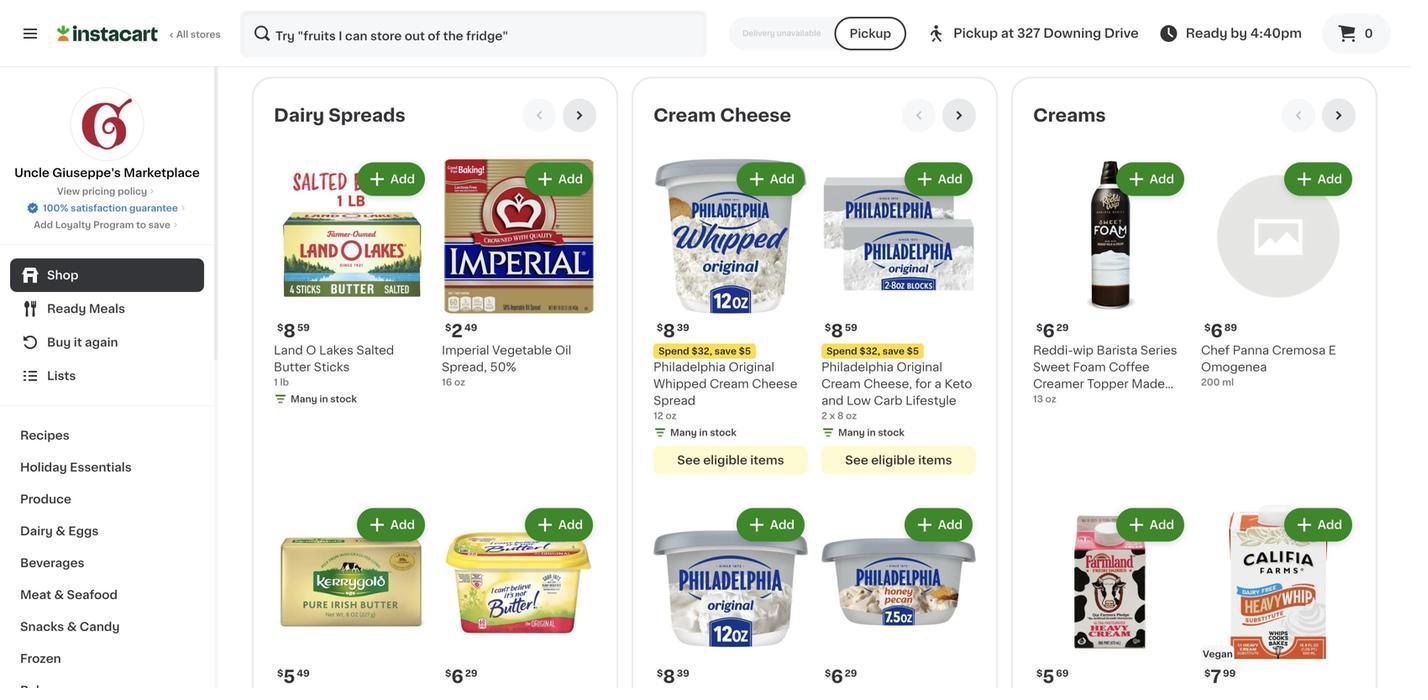 Task type: vqa. For each thing, say whether or not it's contained in the screenshot.
loyalty at the left
yes



Task type: describe. For each thing, give the bounding box(es) containing it.
marketplace
[[124, 167, 200, 179]]

stores
[[191, 30, 221, 39]]

13 oz
[[1033, 395, 1057, 404]]

many in stock for spend $32, save $5
[[670, 429, 737, 438]]

0
[[1365, 28, 1373, 39]]

meat & seafood
[[20, 590, 118, 602]]

view
[[57, 187, 80, 196]]

16
[[442, 378, 452, 387]]

1 39 from the top
[[677, 324, 690, 333]]

1 $ 8 39 from the top
[[657, 323, 690, 340]]

2 inside the philadelphia original cream cheese, for a keto and low carb lifestyle 2 x 8 oz
[[822, 412, 827, 421]]

program
[[93, 221, 134, 230]]

spend $32, save $5 for cheese,
[[827, 347, 919, 356]]

sticks
[[314, 362, 350, 374]]

low
[[847, 395, 871, 407]]

uncle
[[14, 167, 49, 179]]

produce
[[20, 494, 71, 506]]

view pricing policy
[[57, 187, 147, 196]]

100% satisfaction guarantee
[[43, 204, 178, 213]]

uncle giuseppe's marketplace link
[[14, 87, 200, 181]]

snacks & candy link
[[10, 612, 204, 644]]

guarantee
[[129, 204, 178, 213]]

8 inside the philadelphia original cream cheese, for a keto and low carb lifestyle 2 x 8 oz
[[837, 412, 844, 421]]

holiday essentials link
[[10, 452, 204, 484]]

vegan
[[1203, 650, 1233, 660]]

holiday
[[20, 462, 67, 474]]

produce link
[[10, 484, 204, 516]]

and inside reddi-wip barista series sweet foam coffee creamer topper made with nonfat milk and cream
[[1131, 395, 1154, 407]]

cream cheese
[[654, 107, 791, 124]]

5 for 7
[[1043, 669, 1055, 686]]

ready for ready meals
[[47, 303, 86, 315]]

& for snacks
[[67, 622, 77, 633]]

chef panna cremosa e omogenea 200 ml
[[1201, 345, 1336, 387]]

butter
[[274, 362, 311, 374]]

59 for spend $32, save $5
[[845, 324, 858, 333]]

spread,
[[442, 362, 487, 374]]

whipped
[[654, 379, 707, 390]]

ready meals link
[[10, 292, 204, 326]]

50%
[[490, 362, 516, 374]]

service type group
[[729, 17, 907, 50]]

see eligible items button for philadelphia original whipped cream cheese spread
[[654, 447, 808, 475]]

philadelphia original whipped cream cheese spread 12 oz
[[654, 362, 798, 421]]

2 horizontal spatial $ 6 29
[[1037, 323, 1069, 340]]

view pricing policy link
[[57, 185, 157, 198]]

product group containing 7
[[1201, 505, 1356, 689]]

lb
[[280, 378, 289, 387]]

add loyalty program to save
[[34, 221, 170, 230]]

o
[[306, 345, 316, 357]]

reddi-wip barista series sweet foam coffee creamer topper made with nonfat milk and cream
[[1033, 345, 1178, 424]]

philadelphia for whipped
[[654, 362, 726, 374]]

many for 2
[[291, 395, 317, 404]]

ready by 4:40pm
[[1186, 27, 1302, 39]]

cheese inside philadelphia original whipped cream cheese spread 12 oz
[[752, 379, 798, 390]]

dairy for dairy & eggs
[[20, 526, 53, 538]]

49 for 5
[[297, 670, 310, 679]]

cream inside cream cheese link
[[654, 107, 716, 124]]

$ inside $ 5 69
[[1037, 670, 1043, 679]]

salted
[[357, 345, 394, 357]]

100% satisfaction guarantee button
[[26, 198, 188, 215]]

frozen link
[[10, 644, 204, 675]]

2 $ 8 39 from the top
[[657, 669, 690, 686]]

eligible for philadelphia original whipped cream cheese spread
[[703, 455, 748, 467]]

oz right 13
[[1046, 395, 1057, 404]]

instacart logo image
[[57, 24, 158, 44]]

cheese,
[[864, 379, 912, 390]]

land
[[274, 345, 303, 357]]

downing
[[1044, 27, 1102, 39]]

13
[[1033, 395, 1043, 404]]

many in stock for 2
[[291, 395, 357, 404]]

again
[[85, 337, 118, 349]]

$ 8 59 for spend $32, save $5
[[825, 323, 858, 340]]

see for philadelphia original cream cheese, for a keto and low carb lifestyle
[[845, 455, 869, 467]]

chef
[[1201, 345, 1230, 357]]

lists link
[[10, 360, 204, 393]]

meals
[[89, 303, 125, 315]]

dairy spreads
[[274, 107, 406, 124]]

shop link
[[10, 259, 204, 292]]

items for philadelphia original cream cheese, for a keto and low carb lifestyle
[[918, 455, 952, 467]]

with
[[1033, 395, 1058, 407]]

eligible for philadelphia original cream cheese, for a keto and low carb lifestyle
[[871, 455, 916, 467]]

product group containing see eligible items
[[274, 0, 428, 45]]

0 horizontal spatial see eligible items
[[298, 25, 405, 37]]

loyalty
[[55, 221, 91, 230]]

2 horizontal spatial many
[[838, 429, 865, 438]]

policy
[[118, 187, 147, 196]]

save for philadelphia original whipped cream cheese spread
[[715, 347, 737, 356]]

2 horizontal spatial in
[[867, 429, 876, 438]]

89
[[1225, 324, 1237, 333]]

oil
[[555, 345, 571, 357]]

0 horizontal spatial items
[[371, 25, 405, 37]]

see for philadelphia original whipped cream cheese spread
[[677, 455, 700, 467]]

0 button
[[1322, 13, 1391, 54]]

$5 for cream
[[739, 347, 751, 356]]

cremosa
[[1272, 345, 1326, 357]]

recipes link
[[10, 420, 204, 452]]

$ 7 99
[[1205, 669, 1236, 686]]

stock for spend $32, save $5
[[710, 429, 737, 438]]

snacks & candy
[[20, 622, 120, 633]]

foam
[[1073, 362, 1106, 374]]

buy
[[47, 337, 71, 349]]

pickup for pickup at 327 downing drive
[[954, 27, 998, 39]]

series
[[1141, 345, 1178, 357]]

spreads
[[329, 107, 406, 124]]

& for dairy
[[56, 526, 66, 538]]

philadelphia original cream cheese, for a keto and low carb lifestyle 2 x 8 oz
[[822, 362, 972, 421]]

all stores
[[176, 30, 221, 39]]

sweet
[[1033, 362, 1070, 374]]

$ 8 59 for land o lakes salted butter sticks
[[277, 323, 310, 340]]

see eligible items button for philadelphia original cream cheese, for a keto and low carb lifestyle
[[822, 447, 976, 475]]

wip
[[1073, 345, 1094, 357]]

in for 2
[[320, 395, 328, 404]]

$ 2 49
[[445, 323, 477, 340]]

coffee
[[1109, 362, 1150, 374]]

nonfat
[[1061, 395, 1102, 407]]

at
[[1001, 27, 1014, 39]]

ready for ready by 4:40pm
[[1186, 27, 1228, 39]]

lakes
[[319, 345, 354, 357]]

spend for philadelphia original cream cheese, for a keto and low carb lifestyle
[[827, 347, 857, 356]]

spend $32, save $5 for cream
[[659, 347, 751, 356]]

creams link
[[1033, 106, 1106, 126]]

29 for spend $32, save $5
[[845, 670, 857, 679]]

$ 6 89
[[1205, 323, 1237, 340]]

ml
[[1223, 378, 1234, 387]]

& for meat
[[54, 590, 64, 602]]

$ inside $ 7 99
[[1205, 670, 1211, 679]]



Task type: locate. For each thing, give the bounding box(es) containing it.
original inside the philadelphia original cream cheese, for a keto and low carb lifestyle 2 x 8 oz
[[897, 362, 943, 374]]

2 horizontal spatial see
[[845, 455, 869, 467]]

2 spend from the left
[[827, 347, 857, 356]]

1 spend $32, save $5 from the left
[[659, 347, 751, 356]]

2 horizontal spatial save
[[883, 347, 905, 356]]

1 horizontal spatial in
[[699, 429, 708, 438]]

1 horizontal spatial save
[[715, 347, 737, 356]]

1 original from the left
[[729, 362, 775, 374]]

product group containing 2
[[442, 159, 596, 389]]

& left candy
[[67, 622, 77, 633]]

original inside philadelphia original whipped cream cheese spread 12 oz
[[729, 362, 775, 374]]

creamer
[[1033, 379, 1084, 390]]

49 inside $ 2 49
[[464, 324, 477, 333]]

in down the sticks
[[320, 395, 328, 404]]

spend $32, save $5 up whipped
[[659, 347, 751, 356]]

in down low
[[867, 429, 876, 438]]

0 vertical spatial &
[[56, 526, 66, 538]]

spend up low
[[827, 347, 857, 356]]

0 horizontal spatial 59
[[297, 324, 310, 333]]

ready by 4:40pm link
[[1159, 24, 1302, 44]]

pickup for pickup
[[850, 28, 891, 39]]

add inside 'link'
[[34, 221, 53, 230]]

oz inside imperial vegetable oil spread, 50% 16 oz
[[454, 378, 465, 387]]

0 horizontal spatial and
[[822, 395, 844, 407]]

0 horizontal spatial spend
[[659, 347, 689, 356]]

uncle giuseppe's marketplace logo image
[[70, 87, 144, 161]]

2 horizontal spatial eligible
[[871, 455, 916, 467]]

100%
[[43, 204, 68, 213]]

$ inside the $ 5 49
[[277, 670, 283, 679]]

29 for 2
[[465, 670, 478, 679]]

see eligible items button
[[274, 16, 428, 45], [654, 447, 808, 475], [822, 447, 976, 475]]

$ 6 29 for 2
[[445, 669, 478, 686]]

oz right 12 at the bottom left of the page
[[666, 412, 677, 421]]

save up cheese,
[[883, 347, 905, 356]]

Search field
[[242, 12, 706, 55]]

0 horizontal spatial original
[[729, 362, 775, 374]]

$5 up philadelphia original whipped cream cheese spread 12 oz
[[739, 347, 751, 356]]

1 horizontal spatial many in stock
[[670, 429, 737, 438]]

oz right the 16
[[454, 378, 465, 387]]

49 for 2
[[464, 324, 477, 333]]

many in stock down the sticks
[[291, 395, 357, 404]]

1 vertical spatial ready
[[47, 303, 86, 315]]

2 up imperial
[[451, 323, 463, 340]]

1 horizontal spatial 29
[[845, 670, 857, 679]]

59 for land o lakes salted butter sticks
[[297, 324, 310, 333]]

save up philadelphia original whipped cream cheese spread 12 oz
[[715, 347, 737, 356]]

0 horizontal spatial many in stock
[[291, 395, 357, 404]]

many
[[291, 395, 317, 404], [670, 429, 697, 438], [838, 429, 865, 438]]

0 horizontal spatial pickup
[[850, 28, 891, 39]]

1 vertical spatial dairy
[[20, 526, 53, 538]]

1 horizontal spatial original
[[897, 362, 943, 374]]

$ inside $ 2 49
[[445, 324, 451, 333]]

essentials
[[70, 462, 132, 474]]

327
[[1017, 27, 1041, 39]]

uncle giuseppe's marketplace
[[14, 167, 200, 179]]

$32, up cheese,
[[860, 347, 880, 356]]

$5 up for
[[907, 347, 919, 356]]

0 horizontal spatial see eligible items button
[[274, 16, 428, 45]]

see eligible items for philadelphia original whipped cream cheese spread
[[677, 455, 784, 467]]

1 vertical spatial 49
[[297, 670, 310, 679]]

1 horizontal spatial see
[[677, 455, 700, 467]]

0 horizontal spatial spend $32, save $5
[[659, 347, 751, 356]]

in
[[320, 395, 328, 404], [699, 429, 708, 438], [867, 429, 876, 438]]

2 horizontal spatial see eligible items
[[845, 455, 952, 467]]

save for philadelphia original cream cheese, for a keto and low carb lifestyle
[[883, 347, 905, 356]]

1 horizontal spatial spend $32, save $5
[[827, 347, 919, 356]]

imperial vegetable oil spread, 50% 16 oz
[[442, 345, 571, 387]]

pickup button
[[835, 17, 907, 50]]

keto
[[945, 379, 972, 390]]

0 horizontal spatial see
[[298, 25, 321, 37]]

2 and from the left
[[1131, 395, 1154, 407]]

59 up low
[[845, 324, 858, 333]]

pickup
[[954, 27, 998, 39], [850, 28, 891, 39]]

snacks
[[20, 622, 64, 633]]

0 horizontal spatial stock
[[330, 395, 357, 404]]

0 vertical spatial dairy
[[274, 107, 324, 124]]

all
[[176, 30, 188, 39]]

$5
[[739, 347, 751, 356], [907, 347, 919, 356]]

buy it again
[[47, 337, 118, 349]]

vegetable
[[492, 345, 552, 357]]

add
[[390, 174, 415, 185], [558, 174, 583, 185], [770, 174, 795, 185], [938, 174, 963, 185], [1150, 174, 1174, 185], [1318, 174, 1343, 185], [34, 221, 53, 230], [390, 520, 415, 531], [558, 520, 583, 531], [770, 520, 795, 531], [938, 520, 963, 531], [1150, 520, 1174, 531], [1318, 520, 1343, 531]]

eggs
[[68, 526, 99, 538]]

0 horizontal spatial ready
[[47, 303, 86, 315]]

1 horizontal spatial $32,
[[860, 347, 880, 356]]

in for spend $32, save $5
[[699, 429, 708, 438]]

lifestyle
[[906, 395, 957, 407]]

2 philadelphia from the left
[[822, 362, 894, 374]]

$5 for cheese,
[[907, 347, 919, 356]]

philadelphia
[[654, 362, 726, 374], [822, 362, 894, 374]]

7
[[1211, 669, 1222, 686]]

frozen
[[20, 654, 61, 665]]

1 $32, from the left
[[692, 347, 712, 356]]

dairy left the spreads
[[274, 107, 324, 124]]

1 vertical spatial cheese
[[752, 379, 798, 390]]

1 horizontal spatial stock
[[710, 429, 737, 438]]

pickup at 327 downing drive
[[954, 27, 1139, 39]]

ready down shop
[[47, 303, 86, 315]]

2 $32, from the left
[[860, 347, 880, 356]]

1 philadelphia from the left
[[654, 362, 726, 374]]

2 horizontal spatial 29
[[1057, 324, 1069, 333]]

many down the butter
[[291, 395, 317, 404]]

made
[[1132, 379, 1165, 390]]

philadelphia up whipped
[[654, 362, 726, 374]]

6
[[1043, 323, 1055, 340], [1211, 323, 1223, 340], [451, 669, 464, 686], [831, 669, 843, 686]]

dairy spreads link
[[274, 106, 406, 126]]

spend up whipped
[[659, 347, 689, 356]]

shop
[[47, 270, 78, 281]]

2 horizontal spatial many in stock
[[838, 429, 905, 438]]

1 horizontal spatial $ 8 59
[[825, 323, 858, 340]]

stock down the carb
[[878, 429, 905, 438]]

0 horizontal spatial 2
[[451, 323, 463, 340]]

cream inside reddi-wip barista series sweet foam coffee creamer topper made with nonfat milk and cream
[[1033, 412, 1073, 424]]

1 vertical spatial 39
[[677, 670, 690, 679]]

0 vertical spatial cheese
[[720, 107, 791, 124]]

1 horizontal spatial ready
[[1186, 27, 1228, 39]]

cream inside philadelphia original whipped cream cheese spread 12 oz
[[710, 379, 749, 390]]

1 59 from the left
[[297, 324, 310, 333]]

0 horizontal spatial eligible
[[324, 25, 368, 37]]

original for for
[[897, 362, 943, 374]]

1 vertical spatial &
[[54, 590, 64, 602]]

ready meals
[[47, 303, 125, 315]]

satisfaction
[[71, 204, 127, 213]]

1
[[274, 378, 278, 387]]

2 spend $32, save $5 from the left
[[827, 347, 919, 356]]

2 vertical spatial &
[[67, 622, 77, 633]]

panna
[[1233, 345, 1269, 357]]

1 horizontal spatial 2
[[822, 412, 827, 421]]

oz inside philadelphia original whipped cream cheese spread 12 oz
[[666, 412, 677, 421]]

many in stock down low
[[838, 429, 905, 438]]

0 vertical spatial ready
[[1186, 27, 1228, 39]]

1 horizontal spatial $ 6 29
[[825, 669, 857, 686]]

0 horizontal spatial philadelphia
[[654, 362, 726, 374]]

2 horizontal spatial see eligible items button
[[822, 447, 976, 475]]

spend $32, save $5
[[659, 347, 751, 356], [827, 347, 919, 356]]

1 horizontal spatial see eligible items
[[677, 455, 784, 467]]

2 59 from the left
[[845, 324, 858, 333]]

spend for philadelphia original whipped cream cheese spread
[[659, 347, 689, 356]]

5
[[283, 669, 295, 686], [1043, 669, 1055, 686]]

save inside 'link'
[[148, 221, 170, 230]]

e
[[1329, 345, 1336, 357]]

1 horizontal spatial philadelphia
[[822, 362, 894, 374]]

0 vertical spatial 2
[[451, 323, 463, 340]]

philadelphia inside philadelphia original whipped cream cheese spread 12 oz
[[654, 362, 726, 374]]

0 vertical spatial 49
[[464, 324, 477, 333]]

0 horizontal spatial many
[[291, 395, 317, 404]]

philadelphia up low
[[822, 362, 894, 374]]

spend $32, save $5 up cheese,
[[827, 347, 919, 356]]

1 horizontal spatial and
[[1131, 395, 1154, 407]]

None search field
[[240, 10, 707, 57]]

2 horizontal spatial stock
[[878, 429, 905, 438]]

1 horizontal spatial see eligible items button
[[654, 447, 808, 475]]

carb
[[874, 395, 903, 407]]

0 vertical spatial 39
[[677, 324, 690, 333]]

original for cheese
[[729, 362, 775, 374]]

$ 8 59 up low
[[825, 323, 858, 340]]

cream
[[654, 107, 716, 124], [710, 379, 749, 390], [822, 379, 861, 390], [1033, 412, 1073, 424]]

and down made
[[1131, 395, 1154, 407]]

see inside product group
[[298, 25, 321, 37]]

$ 5 49
[[277, 669, 310, 686]]

dairy for dairy spreads
[[274, 107, 324, 124]]

59 up o
[[297, 324, 310, 333]]

items for philadelphia original whipped cream cheese spread
[[750, 455, 784, 467]]

pickup inside popup button
[[954, 27, 998, 39]]

1 horizontal spatial 59
[[845, 324, 858, 333]]

land o lakes salted butter sticks 1 lb
[[274, 345, 394, 387]]

in down philadelphia original whipped cream cheese spread 12 oz
[[699, 429, 708, 438]]

many in stock down spread
[[670, 429, 737, 438]]

$32, for cream
[[692, 347, 712, 356]]

1 horizontal spatial pickup
[[954, 27, 998, 39]]

49
[[464, 324, 477, 333], [297, 670, 310, 679]]

$ 6 29 for spend $32, save $5
[[825, 669, 857, 686]]

1 horizontal spatial many
[[670, 429, 697, 438]]

oz
[[454, 378, 465, 387], [1046, 395, 1057, 404], [666, 412, 677, 421], [846, 412, 857, 421]]

0 horizontal spatial save
[[148, 221, 170, 230]]

topper
[[1087, 379, 1129, 390]]

1 horizontal spatial 5
[[1043, 669, 1055, 686]]

49 inside the $ 5 49
[[297, 670, 310, 679]]

0 vertical spatial $ 8 39
[[657, 323, 690, 340]]

1 horizontal spatial spend
[[827, 347, 857, 356]]

and inside the philadelphia original cream cheese, for a keto and low carb lifestyle 2 x 8 oz
[[822, 395, 844, 407]]

$ 8 59 up land at the bottom
[[277, 323, 310, 340]]

drive
[[1105, 27, 1139, 39]]

2 left the x
[[822, 412, 827, 421]]

imperial
[[442, 345, 489, 357]]

items
[[371, 25, 405, 37], [750, 455, 784, 467], [918, 455, 952, 467]]

8
[[283, 323, 296, 340], [663, 323, 675, 340], [831, 323, 843, 340], [837, 412, 844, 421], [663, 669, 675, 686]]

product group
[[274, 0, 428, 45], [274, 159, 428, 410], [442, 159, 596, 389], [654, 159, 808, 475], [822, 159, 976, 475], [1033, 159, 1188, 424], [1201, 159, 1356, 389], [274, 505, 428, 689], [442, 505, 596, 689], [654, 505, 808, 689], [822, 505, 976, 689], [1033, 505, 1188, 689], [1201, 505, 1356, 689]]

philadelphia inside the philadelphia original cream cheese, for a keto and low carb lifestyle 2 x 8 oz
[[822, 362, 894, 374]]

200
[[1201, 378, 1220, 387]]

giuseppe's
[[52, 167, 121, 179]]

recipes
[[20, 430, 70, 442]]

stock
[[330, 395, 357, 404], [710, 429, 737, 438], [878, 429, 905, 438]]

$32, for cheese,
[[860, 347, 880, 356]]

12
[[654, 412, 663, 421]]

1 and from the left
[[822, 395, 844, 407]]

2 $ 8 59 from the left
[[825, 323, 858, 340]]

0 horizontal spatial 5
[[283, 669, 295, 686]]

philadelphia for cream
[[822, 362, 894, 374]]

dairy & eggs
[[20, 526, 99, 538]]

4:40pm
[[1251, 27, 1302, 39]]

0 horizontal spatial 29
[[465, 670, 478, 679]]

cream inside the philadelphia original cream cheese, for a keto and low carb lifestyle 2 x 8 oz
[[822, 379, 861, 390]]

beverages
[[20, 558, 84, 570]]

stock for 2
[[330, 395, 357, 404]]

stock down the sticks
[[330, 395, 357, 404]]

1 vertical spatial 2
[[822, 412, 827, 421]]

it
[[74, 337, 82, 349]]

0 horizontal spatial $32,
[[692, 347, 712, 356]]

1 $5 from the left
[[739, 347, 751, 356]]

save down guarantee
[[148, 221, 170, 230]]

0 horizontal spatial $ 6 29
[[445, 669, 478, 686]]

for
[[915, 379, 932, 390]]

barista
[[1097, 345, 1138, 357]]

2 39 from the top
[[677, 670, 690, 679]]

dairy down produce
[[20, 526, 53, 538]]

0 horizontal spatial 49
[[297, 670, 310, 679]]

oz inside the philadelphia original cream cheese, for a keto and low carb lifestyle 2 x 8 oz
[[846, 412, 857, 421]]

& right meat
[[54, 590, 64, 602]]

many for spend $32, save $5
[[670, 429, 697, 438]]

& inside "link"
[[54, 590, 64, 602]]

and up the x
[[822, 395, 844, 407]]

$
[[277, 324, 283, 333], [445, 324, 451, 333], [657, 324, 663, 333], [825, 324, 831, 333], [1037, 324, 1043, 333], [1205, 324, 1211, 333], [277, 670, 283, 679], [445, 670, 451, 679], [657, 670, 663, 679], [825, 670, 831, 679], [1037, 670, 1043, 679], [1205, 670, 1211, 679]]

0 horizontal spatial dairy
[[20, 526, 53, 538]]

all stores link
[[57, 10, 222, 57]]

5 for 6
[[283, 669, 295, 686]]

1 horizontal spatial 49
[[464, 324, 477, 333]]

1 spend from the left
[[659, 347, 689, 356]]

1 horizontal spatial dairy
[[274, 107, 324, 124]]

see
[[298, 25, 321, 37], [677, 455, 700, 467], [845, 455, 869, 467]]

many down spread
[[670, 429, 697, 438]]

1 horizontal spatial eligible
[[703, 455, 748, 467]]

meat & seafood link
[[10, 580, 204, 612]]

1 horizontal spatial items
[[750, 455, 784, 467]]

to
[[136, 221, 146, 230]]

ready meals button
[[10, 292, 204, 326]]

1 horizontal spatial $5
[[907, 347, 919, 356]]

oz down low
[[846, 412, 857, 421]]

a
[[935, 379, 942, 390]]

& left eggs
[[56, 526, 66, 538]]

reddi-
[[1033, 345, 1073, 357]]

0 horizontal spatial $5
[[739, 347, 751, 356]]

2 horizontal spatial items
[[918, 455, 952, 467]]

add loyalty program to save link
[[34, 218, 181, 232]]

$32, up whipped
[[692, 347, 712, 356]]

$ inside $ 6 89
[[1205, 324, 1211, 333]]

stock down philadelphia original whipped cream cheese spread 12 oz
[[710, 429, 737, 438]]

1 $ 8 59 from the left
[[277, 323, 310, 340]]

ready inside popup button
[[47, 303, 86, 315]]

pickup at 327 downing drive button
[[927, 10, 1139, 57]]

milk
[[1105, 395, 1128, 407]]

many down low
[[838, 429, 865, 438]]

0 horizontal spatial $ 8 59
[[277, 323, 310, 340]]

cream cheese link
[[654, 106, 791, 126]]

2 5 from the left
[[1043, 669, 1055, 686]]

2 original from the left
[[897, 362, 943, 374]]

ready left by
[[1186, 27, 1228, 39]]

1 vertical spatial $ 8 39
[[657, 669, 690, 686]]

0 horizontal spatial in
[[320, 395, 328, 404]]

2 $5 from the left
[[907, 347, 919, 356]]

see eligible items for philadelphia original cream cheese, for a keto and low carb lifestyle
[[845, 455, 952, 467]]

1 5 from the left
[[283, 669, 295, 686]]

dairy & eggs link
[[10, 516, 204, 548]]

pickup inside button
[[850, 28, 891, 39]]



